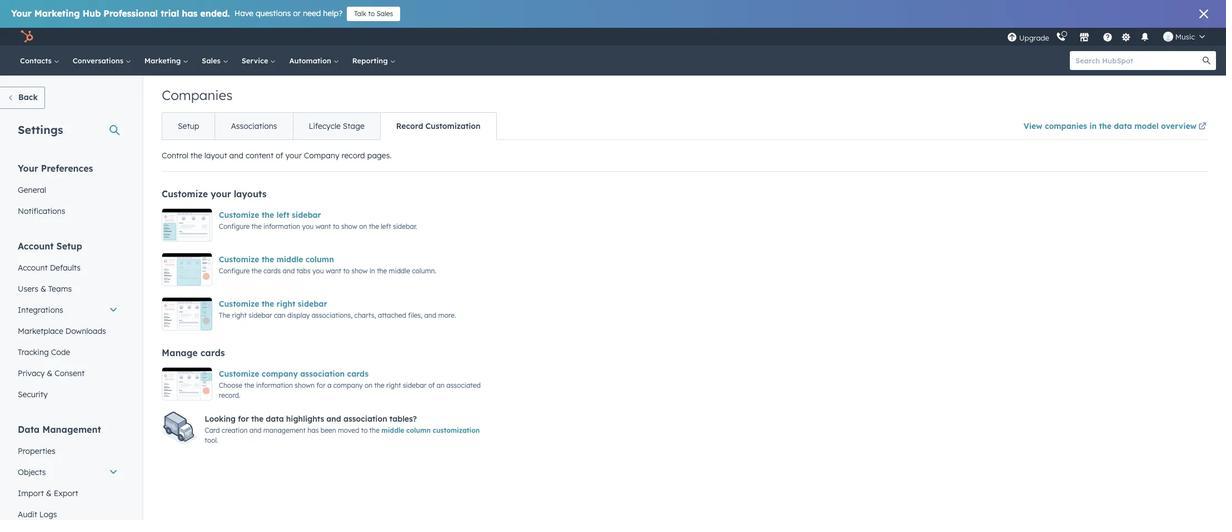 Task type: vqa. For each thing, say whether or not it's contained in the screenshot.
the leftmost left
yes



Task type: describe. For each thing, give the bounding box(es) containing it.
consent
[[55, 369, 85, 379]]

1 vertical spatial company
[[333, 381, 363, 390]]

search image
[[1203, 57, 1211, 64]]

teams
[[48, 284, 72, 294]]

customization
[[426, 121, 481, 131]]

lifecycle
[[309, 121, 341, 131]]

the
[[219, 311, 230, 320]]

associations link
[[215, 113, 293, 140]]

service
[[242, 56, 270, 65]]

information for manage cards
[[256, 381, 293, 390]]

lifecycle stage
[[309, 121, 365, 131]]

looking
[[205, 414, 236, 424]]

users & teams link
[[11, 279, 125, 300]]

can
[[274, 311, 286, 320]]

record.
[[219, 391, 241, 400]]

show inside 'customize the left sidebar configure the information you want to show on the left sidebar.'
[[341, 222, 357, 231]]

record
[[342, 151, 365, 161]]

column inside customize the middle column configure the cards and tabs you want to show in the middle column.
[[306, 255, 334, 265]]

account for account defaults
[[18, 263, 48, 273]]

customize the middle column configure the cards and tabs you want to show in the middle column.
[[219, 255, 436, 275]]

to inside looking for the data highlights and association tables? card creation and management has been moved to the middle column customization tool.
[[361, 427, 368, 435]]

properties
[[18, 446, 55, 456]]

want inside customize the middle column configure the cards and tabs you want to show in the middle column.
[[326, 267, 341, 275]]

column.
[[412, 267, 436, 275]]

code
[[51, 348, 70, 358]]

have
[[234, 8, 254, 18]]

notifications image
[[1140, 33, 1150, 43]]

layouts
[[234, 188, 267, 200]]

the inside customize the right sidebar the right sidebar can display associations, charts, attached files, and more.
[[262, 299, 274, 309]]

account setup
[[18, 241, 82, 252]]

settings
[[18, 123, 63, 137]]

record customization link
[[380, 113, 496, 140]]

cards inside customize the middle column configure the cards and tabs you want to show in the middle column.
[[264, 267, 281, 275]]

association inside customize company association cards choose the information shown for a company on the right sidebar of an associated record.
[[300, 369, 345, 379]]

Search HubSpot search field
[[1070, 51, 1207, 70]]

audit
[[18, 510, 37, 520]]

link opens in a new window image
[[1199, 121, 1207, 134]]

customize for customize company association cards choose the information shown for a company on the right sidebar of an associated record.
[[219, 369, 259, 379]]

automation link
[[283, 46, 346, 76]]

sales inside button
[[377, 9, 393, 18]]

you inside 'customize the left sidebar configure the information you want to show on the left sidebar.'
[[302, 222, 314, 231]]

integrations
[[18, 305, 63, 315]]

1 vertical spatial marketing
[[144, 56, 183, 65]]

management
[[263, 427, 306, 435]]

general link
[[11, 180, 125, 201]]

sidebar inside customize company association cards choose the information shown for a company on the right sidebar of an associated record.
[[403, 381, 427, 390]]

hubspot image
[[20, 30, 33, 43]]

column inside looking for the data highlights and association tables? card creation and management has been moved to the middle column customization tool.
[[406, 427, 431, 435]]

1 vertical spatial left
[[381, 222, 391, 231]]

users & teams
[[18, 284, 72, 294]]

conversations
[[73, 56, 126, 65]]

looking for the data highlights and association tables? card creation and management has been moved to the middle column customization tool.
[[205, 414, 480, 445]]

conversations link
[[66, 46, 138, 76]]

your marketing hub professional trial has ended. have questions or need help?
[[11, 8, 343, 19]]

automation
[[289, 56, 333, 65]]

data management
[[18, 424, 101, 435]]

link opens in a new window image
[[1199, 123, 1207, 131]]

middle inside looking for the data highlights and association tables? card creation and management has been moved to the middle column customization tool.
[[382, 427, 404, 435]]

to inside button
[[368, 9, 375, 18]]

associations
[[231, 121, 277, 131]]

contacts link
[[13, 46, 66, 76]]

greg robinson image
[[1164, 32, 1174, 42]]

trial
[[161, 8, 179, 19]]

help?
[[323, 8, 343, 18]]

and inside customize the right sidebar the right sidebar can display associations, charts, attached files, and more.
[[424, 311, 437, 320]]

customize company association cards choose the information shown for a company on the right sidebar of an associated record.
[[219, 369, 481, 400]]

sidebar down customize the right sidebar 'button'
[[249, 311, 272, 320]]

0 vertical spatial of
[[276, 151, 283, 161]]

of inside customize company association cards choose the information shown for a company on the right sidebar of an associated record.
[[428, 381, 435, 390]]

sales link
[[195, 46, 235, 76]]

companies
[[162, 87, 233, 103]]

customize the left sidebar button
[[219, 209, 321, 222]]

sales inside "link"
[[202, 56, 223, 65]]

companies
[[1045, 121, 1087, 131]]

and right layout
[[229, 151, 244, 161]]

upgrade image
[[1007, 33, 1017, 43]]

professional
[[104, 8, 158, 19]]

properties link
[[11, 441, 125, 462]]

preferences
[[41, 163, 93, 174]]

tables?
[[390, 414, 417, 424]]

record
[[396, 121, 423, 131]]

and up been
[[327, 414, 341, 424]]

import & export link
[[11, 483, 125, 504]]

ended.
[[200, 8, 230, 19]]

to inside 'customize the left sidebar configure the information you want to show on the left sidebar.'
[[333, 222, 339, 231]]

view companies in the data model overview
[[1024, 121, 1197, 131]]

customization
[[433, 427, 480, 435]]

general
[[18, 185, 46, 195]]

privacy & consent link
[[11, 363, 125, 384]]

talk to sales button
[[347, 7, 401, 21]]

record customization
[[396, 121, 481, 131]]

1 horizontal spatial your
[[285, 151, 302, 161]]

to inside customize the middle column configure the cards and tabs you want to show in the middle column.
[[343, 267, 350, 275]]

back link
[[0, 87, 45, 109]]

charts,
[[354, 311, 376, 320]]

1 vertical spatial middle
[[389, 267, 410, 275]]

has inside looking for the data highlights and association tables? card creation and management has been moved to the middle column customization tool.
[[308, 427, 319, 435]]

overview
[[1161, 121, 1197, 131]]

marketplace downloads link
[[11, 321, 125, 342]]

privacy & consent
[[18, 369, 85, 379]]

close image
[[1200, 9, 1209, 18]]

privacy
[[18, 369, 45, 379]]

0 vertical spatial company
[[262, 369, 298, 379]]

your for your marketing hub professional trial has ended. have questions or need help?
[[11, 8, 32, 19]]

shown
[[295, 381, 315, 390]]

customize the left sidebar configure the information you want to show on the left sidebar.
[[219, 210, 417, 231]]

calling icon button
[[1052, 29, 1071, 44]]

your for your preferences
[[18, 163, 38, 174]]

configure for customize the middle column
[[219, 267, 250, 275]]

help button
[[1099, 28, 1117, 46]]

customize company association cards button
[[219, 368, 369, 381]]

0 horizontal spatial right
[[232, 311, 247, 320]]

users
[[18, 284, 38, 294]]

want inside 'customize the left sidebar configure the information you want to show on the left sidebar.'
[[316, 222, 331, 231]]

middle column customization button
[[382, 427, 480, 435]]

sidebar inside 'customize the left sidebar configure the information you want to show on the left sidebar.'
[[292, 210, 321, 220]]

layout
[[204, 151, 227, 161]]

card
[[205, 427, 220, 435]]

associations,
[[312, 311, 353, 320]]

pages.
[[367, 151, 392, 161]]

0 horizontal spatial cards
[[201, 348, 225, 359]]

tracking code
[[18, 348, 70, 358]]

tracking
[[18, 348, 49, 358]]

export
[[54, 489, 78, 499]]



Task type: locate. For each thing, give the bounding box(es) containing it.
customize up choose
[[219, 369, 259, 379]]

manage cards
[[162, 348, 225, 359]]

0 vertical spatial association
[[300, 369, 345, 379]]

setup down companies
[[178, 121, 199, 131]]

manage
[[162, 348, 198, 359]]

customize the right sidebar the right sidebar can display associations, charts, attached files, and more.
[[219, 299, 456, 320]]

logs
[[39, 510, 57, 520]]

of right content
[[276, 151, 283, 161]]

for inside customize company association cards choose the information shown for a company on the right sidebar of an associated record.
[[317, 381, 326, 390]]

on right "a"
[[365, 381, 373, 390]]

view
[[1024, 121, 1043, 131]]

0 horizontal spatial sales
[[202, 56, 223, 65]]

and
[[229, 151, 244, 161], [283, 267, 295, 275], [424, 311, 437, 320], [327, 414, 341, 424], [249, 427, 262, 435]]

of
[[276, 151, 283, 161], [428, 381, 435, 390]]

company up shown
[[262, 369, 298, 379]]

customize for customize the middle column configure the cards and tabs you want to show in the middle column.
[[219, 255, 259, 265]]

right up tables?
[[386, 381, 401, 390]]

0 horizontal spatial left
[[277, 210, 290, 220]]

your left layouts in the top left of the page
[[211, 188, 231, 200]]

customize inside 'customize the left sidebar configure the information you want to show on the left sidebar.'
[[219, 210, 259, 220]]

0 vertical spatial setup
[[178, 121, 199, 131]]

account inside "link"
[[18, 263, 48, 273]]

1 vertical spatial on
[[365, 381, 373, 390]]

data left model
[[1114, 121, 1133, 131]]

& left export
[[46, 489, 52, 499]]

information for customize your layouts
[[264, 222, 300, 231]]

sidebar up the customize the middle column button
[[292, 210, 321, 220]]

to up customize the right sidebar the right sidebar can display associations, charts, attached files, and more. in the bottom left of the page
[[343, 267, 350, 275]]

1 horizontal spatial has
[[308, 427, 319, 435]]

moved
[[338, 427, 359, 435]]

more.
[[438, 311, 456, 320]]

0 vertical spatial right
[[277, 299, 295, 309]]

& right users
[[41, 284, 46, 294]]

customize down customize the left sidebar button
[[219, 255, 259, 265]]

information down customize company association cards button
[[256, 381, 293, 390]]

1 vertical spatial &
[[47, 369, 52, 379]]

2 horizontal spatial right
[[386, 381, 401, 390]]

music
[[1176, 32, 1195, 41]]

0 horizontal spatial setup
[[56, 241, 82, 252]]

right inside customize company association cards choose the information shown for a company on the right sidebar of an associated record.
[[386, 381, 401, 390]]

configure for customize the left sidebar
[[219, 222, 250, 231]]

on for manage cards
[[365, 381, 373, 390]]

0 vertical spatial configure
[[219, 222, 250, 231]]

for inside looking for the data highlights and association tables? card creation and management has been moved to the middle column customization tool.
[[238, 414, 249, 424]]

company right "a"
[[333, 381, 363, 390]]

1 vertical spatial information
[[256, 381, 293, 390]]

sales up companies
[[202, 56, 223, 65]]

data inside looking for the data highlights and association tables? card creation and management has been moved to the middle column customization tool.
[[266, 414, 284, 424]]

association inside looking for the data highlights and association tables? card creation and management has been moved to the middle column customization tool.
[[344, 414, 387, 424]]

customize inside customize the right sidebar the right sidebar can display associations, charts, attached files, and more.
[[219, 299, 259, 309]]

company
[[304, 151, 339, 161]]

configure inside customize the middle column configure the cards and tabs you want to show in the middle column.
[[219, 267, 250, 275]]

marketplaces image
[[1080, 33, 1090, 43]]

for up creation
[[238, 414, 249, 424]]

1 vertical spatial want
[[326, 267, 341, 275]]

0 vertical spatial you
[[302, 222, 314, 231]]

customize your layouts
[[162, 188, 267, 200]]

data up management
[[266, 414, 284, 424]]

middle down tables?
[[382, 427, 404, 435]]

and right files, on the left of the page
[[424, 311, 437, 320]]

0 vertical spatial show
[[341, 222, 357, 231]]

menu
[[1006, 28, 1213, 46]]

security
[[18, 390, 48, 400]]

questions
[[256, 8, 291, 18]]

stage
[[343, 121, 365, 131]]

menu containing music
[[1006, 28, 1213, 46]]

sidebar left the an
[[403, 381, 427, 390]]

1 vertical spatial you
[[313, 267, 324, 275]]

1 horizontal spatial data
[[1114, 121, 1133, 131]]

in right companies
[[1090, 121, 1097, 131]]

content
[[246, 151, 274, 161]]

customize for customize your layouts
[[162, 188, 208, 200]]

1 account from the top
[[18, 241, 54, 252]]

setup link
[[162, 113, 215, 140]]

settings image
[[1122, 33, 1132, 43]]

0 horizontal spatial for
[[238, 414, 249, 424]]

1 vertical spatial show
[[352, 267, 368, 275]]

downloads
[[65, 326, 106, 336]]

& for teams
[[41, 284, 46, 294]]

middle left column.
[[389, 267, 410, 275]]

navigation containing setup
[[162, 112, 497, 140]]

customize for customize the left sidebar configure the information you want to show on the left sidebar.
[[219, 210, 259, 220]]

you right tabs
[[313, 267, 324, 275]]

1 vertical spatial column
[[406, 427, 431, 435]]

tracking code link
[[11, 342, 125, 363]]

configure
[[219, 222, 250, 231], [219, 267, 250, 275]]

and inside customize the middle column configure the cards and tabs you want to show in the middle column.
[[283, 267, 295, 275]]

1 configure from the top
[[219, 222, 250, 231]]

show
[[341, 222, 357, 231], [352, 267, 368, 275]]

notifications button
[[1136, 28, 1155, 46]]

talk
[[354, 9, 366, 18]]

account up users
[[18, 263, 48, 273]]

sidebar.
[[393, 222, 417, 231]]

0 vertical spatial in
[[1090, 121, 1097, 131]]

sidebar up display
[[298, 299, 327, 309]]

control
[[162, 151, 188, 161]]

data management element
[[11, 424, 125, 520]]

customize for customize the right sidebar the right sidebar can display associations, charts, attached files, and more.
[[219, 299, 259, 309]]

you
[[302, 222, 314, 231], [313, 267, 324, 275]]

column down tables?
[[406, 427, 431, 435]]

2 account from the top
[[18, 263, 48, 273]]

on inside customize company association cards choose the information shown for a company on the right sidebar of an associated record.
[[365, 381, 373, 390]]

0 vertical spatial for
[[317, 381, 326, 390]]

has
[[182, 8, 198, 19], [308, 427, 319, 435]]

sales
[[377, 9, 393, 18], [202, 56, 223, 65]]

to right the talk
[[368, 9, 375, 18]]

customize down layouts in the top left of the page
[[219, 210, 259, 220]]

0 horizontal spatial marketing
[[34, 8, 80, 19]]

1 horizontal spatial right
[[277, 299, 295, 309]]

association up moved
[[344, 414, 387, 424]]

you down customize the left sidebar button
[[302, 222, 314, 231]]

in inside view companies in the data model overview link
[[1090, 121, 1097, 131]]

0 vertical spatial column
[[306, 255, 334, 265]]

show up customize the right sidebar the right sidebar can display associations, charts, attached files, and more. in the bottom left of the page
[[352, 267, 368, 275]]

0 vertical spatial has
[[182, 8, 198, 19]]

& right privacy
[[47, 369, 52, 379]]

show inside customize the middle column configure the cards and tabs you want to show in the middle column.
[[352, 267, 368, 275]]

back
[[18, 92, 38, 102]]

1 vertical spatial configure
[[219, 267, 250, 275]]

management
[[42, 424, 101, 435]]

1 horizontal spatial column
[[406, 427, 431, 435]]

0 vertical spatial &
[[41, 284, 46, 294]]

has right 'trial'
[[182, 8, 198, 19]]

1 vertical spatial data
[[266, 414, 284, 424]]

2 horizontal spatial cards
[[347, 369, 369, 379]]

1 vertical spatial for
[[238, 414, 249, 424]]

to right moved
[[361, 427, 368, 435]]

in up 'charts,'
[[370, 267, 375, 275]]

your up hubspot image
[[11, 8, 32, 19]]

attached
[[378, 311, 406, 320]]

1 vertical spatial account
[[18, 263, 48, 273]]

2 vertical spatial middle
[[382, 427, 404, 435]]

1 vertical spatial setup
[[56, 241, 82, 252]]

choose
[[219, 381, 242, 390]]

left up the customize the middle column button
[[277, 210, 290, 220]]

1 horizontal spatial sales
[[377, 9, 393, 18]]

0 vertical spatial information
[[264, 222, 300, 231]]

customize inside customize the middle column configure the cards and tabs you want to show in the middle column.
[[219, 255, 259, 265]]

sales right the talk
[[377, 9, 393, 18]]

1 vertical spatial of
[[428, 381, 435, 390]]

objects
[[18, 468, 46, 478]]

1 vertical spatial association
[[344, 414, 387, 424]]

or
[[293, 8, 301, 18]]

1 horizontal spatial for
[[317, 381, 326, 390]]

2 vertical spatial cards
[[347, 369, 369, 379]]

&
[[41, 284, 46, 294], [47, 369, 52, 379], [46, 489, 52, 499]]

account for account setup
[[18, 241, 54, 252]]

for left "a"
[[317, 381, 326, 390]]

association up "a"
[[300, 369, 345, 379]]

upgrade
[[1020, 33, 1050, 42]]

association
[[300, 369, 345, 379], [344, 414, 387, 424]]

you inside customize the middle column configure the cards and tabs you want to show in the middle column.
[[313, 267, 324, 275]]

0 vertical spatial left
[[277, 210, 290, 220]]

sidebar
[[292, 210, 321, 220], [298, 299, 327, 309], [249, 311, 272, 320], [403, 381, 427, 390]]

service link
[[235, 46, 283, 76]]

0 horizontal spatial in
[[370, 267, 375, 275]]

import & export
[[18, 489, 78, 499]]

marketplace
[[18, 326, 63, 336]]

to
[[368, 9, 375, 18], [333, 222, 339, 231], [343, 267, 350, 275], [361, 427, 368, 435]]

an
[[437, 381, 445, 390]]

0 vertical spatial sales
[[377, 9, 393, 18]]

your up general on the left top of page
[[18, 163, 38, 174]]

setup inside navigation
[[178, 121, 199, 131]]

associated
[[447, 381, 481, 390]]

configure down the customize the middle column button
[[219, 267, 250, 275]]

0 horizontal spatial has
[[182, 8, 198, 19]]

2 vertical spatial &
[[46, 489, 52, 499]]

configure inside 'customize the left sidebar configure the information you want to show on the left sidebar.'
[[219, 222, 250, 231]]

in inside customize the middle column configure the cards and tabs you want to show in the middle column.
[[370, 267, 375, 275]]

on inside 'customize the left sidebar configure the information you want to show on the left sidebar.'
[[359, 222, 367, 231]]

0 vertical spatial account
[[18, 241, 54, 252]]

hubspot link
[[13, 30, 42, 43]]

display
[[287, 311, 310, 320]]

want up customize the middle column configure the cards and tabs you want to show in the middle column.
[[316, 222, 331, 231]]

information inside 'customize the left sidebar configure the information you want to show on the left sidebar.'
[[264, 222, 300, 231]]

0 vertical spatial your
[[285, 151, 302, 161]]

settings link
[[1120, 31, 1134, 43]]

has down highlights
[[308, 427, 319, 435]]

1 vertical spatial in
[[370, 267, 375, 275]]

0 vertical spatial marketing
[[34, 8, 80, 19]]

right up can
[[277, 299, 295, 309]]

control the layout and content of your company record pages.
[[162, 151, 392, 161]]

0 horizontal spatial of
[[276, 151, 283, 161]]

need
[[303, 8, 321, 18]]

0 horizontal spatial column
[[306, 255, 334, 265]]

1 horizontal spatial in
[[1090, 121, 1097, 131]]

marketing left hub
[[34, 8, 80, 19]]

objects button
[[11, 462, 125, 483]]

on left sidebar.
[[359, 222, 367, 231]]

& for consent
[[47, 369, 52, 379]]

talk to sales
[[354, 9, 393, 18]]

music button
[[1157, 28, 1212, 46]]

column
[[306, 255, 334, 265], [406, 427, 431, 435]]

& inside data management element
[[46, 489, 52, 499]]

column up tabs
[[306, 255, 334, 265]]

1 horizontal spatial of
[[428, 381, 435, 390]]

audit logs
[[18, 510, 57, 520]]

1 vertical spatial right
[[232, 311, 247, 320]]

customize inside customize company association cards choose the information shown for a company on the right sidebar of an associated record.
[[219, 369, 259, 379]]

0 horizontal spatial data
[[266, 414, 284, 424]]

marketing down 'trial'
[[144, 56, 183, 65]]

1 horizontal spatial cards
[[264, 267, 281, 275]]

information down customize the left sidebar button
[[264, 222, 300, 231]]

account defaults
[[18, 263, 81, 273]]

2 vertical spatial right
[[386, 381, 401, 390]]

marketing
[[34, 8, 80, 19], [144, 56, 183, 65]]

marketing link
[[138, 46, 195, 76]]

account up account defaults
[[18, 241, 54, 252]]

1 vertical spatial your
[[211, 188, 231, 200]]

customize down control
[[162, 188, 208, 200]]

0 vertical spatial cards
[[264, 267, 281, 275]]

1 horizontal spatial company
[[333, 381, 363, 390]]

1 vertical spatial your
[[18, 163, 38, 174]]

show up customize the middle column configure the cards and tabs you want to show in the middle column.
[[341, 222, 357, 231]]

1 vertical spatial has
[[308, 427, 319, 435]]

your preferences element
[[11, 162, 125, 222]]

import
[[18, 489, 44, 499]]

account setup element
[[11, 240, 125, 405]]

1 horizontal spatial left
[[381, 222, 391, 231]]

to up customize the middle column configure the cards and tabs you want to show in the middle column.
[[333, 222, 339, 231]]

0 vertical spatial middle
[[277, 255, 303, 265]]

navigation
[[162, 112, 497, 140]]

help image
[[1103, 33, 1113, 43]]

on for customize your layouts
[[359, 222, 367, 231]]

tool.
[[205, 437, 218, 445]]

and right creation
[[249, 427, 262, 435]]

& for export
[[46, 489, 52, 499]]

marketplaces button
[[1073, 28, 1096, 46]]

2 configure from the top
[[219, 267, 250, 275]]

reporting
[[352, 56, 390, 65]]

0 vertical spatial want
[[316, 222, 331, 231]]

setup up account defaults "link"
[[56, 241, 82, 252]]

0 vertical spatial data
[[1114, 121, 1133, 131]]

right right the
[[232, 311, 247, 320]]

a
[[327, 381, 332, 390]]

data
[[18, 424, 40, 435]]

0 horizontal spatial your
[[211, 188, 231, 200]]

customize up the
[[219, 299, 259, 309]]

your left company
[[285, 151, 302, 161]]

1 vertical spatial cards
[[201, 348, 225, 359]]

information inside customize company association cards choose the information shown for a company on the right sidebar of an associated record.
[[256, 381, 293, 390]]

view companies in the data model overview link
[[1024, 114, 1209, 140]]

want right tabs
[[326, 267, 341, 275]]

search button
[[1198, 51, 1217, 70]]

1 horizontal spatial marketing
[[144, 56, 183, 65]]

hub
[[83, 8, 101, 19]]

of left the an
[[428, 381, 435, 390]]

information
[[264, 222, 300, 231], [256, 381, 293, 390]]

cards inside customize company association cards choose the information shown for a company on the right sidebar of an associated record.
[[347, 369, 369, 379]]

0 horizontal spatial company
[[262, 369, 298, 379]]

left left sidebar.
[[381, 222, 391, 231]]

1 horizontal spatial setup
[[178, 121, 199, 131]]

configure down layouts in the top left of the page
[[219, 222, 250, 231]]

1 vertical spatial sales
[[202, 56, 223, 65]]

defaults
[[50, 263, 81, 273]]

calling icon image
[[1056, 32, 1066, 42]]

your
[[285, 151, 302, 161], [211, 188, 231, 200]]

0 vertical spatial your
[[11, 8, 32, 19]]

and left tabs
[[283, 267, 295, 275]]

customize the right sidebar button
[[219, 297, 327, 311]]

account
[[18, 241, 54, 252], [18, 263, 48, 273]]

middle up tabs
[[277, 255, 303, 265]]

0 vertical spatial on
[[359, 222, 367, 231]]



